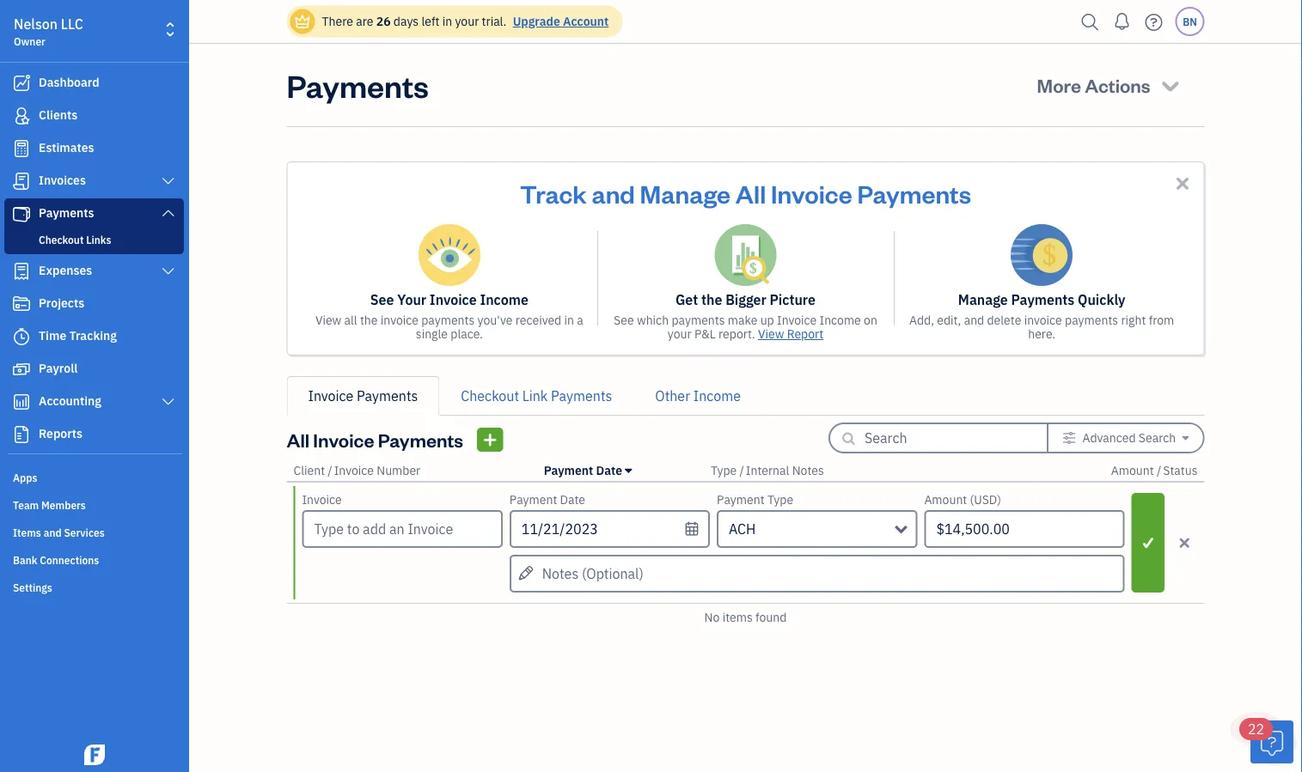 Task type: describe. For each thing, give the bounding box(es) containing it.
amount button
[[1111, 463, 1154, 479]]

manage payments quickly add, edit, and delete invoice payments right from here.
[[909, 291, 1174, 342]]

upgrade
[[513, 13, 560, 29]]

1 horizontal spatial view
[[758, 326, 784, 342]]

settings link
[[4, 574, 184, 600]]

0 vertical spatial payment date
[[544, 463, 622, 479]]

payroll
[[39, 361, 78, 376]]

settings
[[13, 581, 52, 595]]

owner
[[14, 34, 45, 48]]

accounting link
[[4, 387, 184, 418]]

view report
[[758, 326, 824, 342]]

report
[[787, 326, 824, 342]]

payments inside payments link
[[39, 205, 94, 221]]

chevron large down image for invoices
[[160, 174, 176, 188]]

income inside see your invoice income view all the invoice payments you've received in a single place.
[[480, 291, 528, 309]]

chevron large down image
[[160, 395, 176, 409]]

other income
[[655, 387, 741, 405]]

all
[[344, 312, 357, 328]]

crown image
[[294, 12, 312, 31]]

bank
[[13, 554, 37, 567]]

0 vertical spatial manage
[[640, 177, 731, 209]]

a
[[577, 312, 583, 328]]

see for which
[[614, 312, 634, 328]]

notifications image
[[1108, 4, 1136, 39]]

items and services
[[13, 526, 105, 540]]

left
[[422, 13, 440, 29]]

are
[[356, 13, 373, 29]]

dashboard link
[[4, 68, 184, 99]]

team
[[13, 499, 39, 512]]

income inside see which payments make up invoice income on your p&l report.
[[820, 312, 861, 328]]

amount for amount / status
[[1111, 463, 1154, 479]]

picture
[[770, 291, 816, 309]]

/ for status
[[1157, 463, 1161, 479]]

client
[[294, 463, 325, 479]]

1 vertical spatial type
[[767, 492, 793, 508]]

place.
[[451, 326, 483, 342]]

here.
[[1028, 326, 1056, 342]]

Invoice text field
[[304, 512, 501, 547]]

chevrondown image
[[1159, 73, 1182, 97]]

1 vertical spatial payment date
[[510, 492, 585, 508]]

links
[[86, 233, 111, 247]]

nelson llc owner
[[14, 15, 83, 48]]

apps link
[[4, 464, 184, 490]]

items
[[13, 526, 41, 540]]

2 vertical spatial income
[[693, 387, 741, 405]]

0 horizontal spatial in
[[442, 13, 452, 29]]

reports link
[[4, 419, 184, 450]]

payment down payment date button in the bottom of the page
[[510, 492, 557, 508]]

delete
[[987, 312, 1021, 328]]

invoices link
[[4, 166, 184, 197]]

/ for invoice
[[328, 463, 332, 479]]

reports
[[39, 426, 82, 442]]

bank connections link
[[4, 547, 184, 572]]

project image
[[11, 296, 32, 313]]

payment left caretdown icon
[[544, 463, 593, 479]]

accounting
[[39, 393, 101, 409]]

track and manage all invoice payments
[[520, 177, 971, 209]]

the inside see your invoice income view all the invoice payments you've received in a single place.
[[360, 312, 378, 328]]

save image
[[1133, 533, 1163, 554]]

payment image
[[11, 205, 32, 223]]

close image
[[1173, 174, 1193, 193]]

type button
[[711, 463, 737, 479]]

invoice payments
[[308, 387, 418, 405]]

0 vertical spatial type
[[711, 463, 737, 479]]

payroll link
[[4, 354, 184, 385]]

on
[[864, 312, 877, 328]]

edit,
[[937, 312, 961, 328]]

caretdown image
[[1182, 431, 1189, 445]]

see your invoice income image
[[418, 224, 480, 286]]

resource center badge image
[[1251, 721, 1294, 764]]

/ for internal
[[740, 463, 744, 479]]

Search text field
[[865, 425, 1019, 452]]

ach
[[729, 520, 756, 538]]

invoice inside see which payments make up invoice income on your p&l report.
[[777, 312, 817, 328]]

time tracking link
[[4, 321, 184, 352]]

get
[[676, 291, 698, 309]]

link
[[522, 387, 548, 405]]

client image
[[11, 107, 32, 125]]

search image
[[1077, 9, 1104, 35]]

no items found
[[704, 610, 787, 626]]

payment date button
[[544, 463, 632, 479]]

quickly
[[1078, 291, 1125, 309]]

other
[[655, 387, 690, 405]]

your
[[397, 291, 426, 309]]

found
[[756, 610, 787, 626]]

estimates link
[[4, 133, 184, 164]]

ach button
[[717, 511, 917, 548]]

manage inside the manage payments quickly add, edit, and delete invoice payments right from here.
[[958, 291, 1008, 309]]

projects link
[[4, 289, 184, 320]]

up
[[760, 312, 774, 328]]

chevron large down image for expenses
[[160, 265, 176, 278]]

no
[[704, 610, 720, 626]]

and inside the manage payments quickly add, edit, and delete invoice payments right from here.
[[964, 312, 984, 328]]

notes
[[792, 463, 824, 479]]

advanced search
[[1083, 430, 1176, 446]]

apps
[[13, 471, 37, 485]]

0 vertical spatial the
[[701, 291, 722, 309]]

right
[[1121, 312, 1146, 328]]

which
[[637, 312, 669, 328]]

account
[[563, 13, 609, 29]]

checkout links link
[[8, 229, 180, 250]]

caretdown image
[[625, 464, 632, 478]]

invoice for your
[[381, 312, 418, 328]]

payments for income
[[421, 312, 475, 328]]

time
[[39, 328, 66, 344]]

Amount (USD) text field
[[924, 511, 1125, 548]]

bank connections
[[13, 554, 99, 567]]

internal
[[746, 463, 789, 479]]

nelson
[[14, 15, 58, 33]]

there
[[322, 13, 353, 29]]

freshbooks image
[[81, 745, 108, 766]]

(usd)
[[970, 492, 1001, 508]]

bigger
[[726, 291, 767, 309]]

team members
[[13, 499, 86, 512]]

days
[[394, 13, 419, 29]]

items and services link
[[4, 519, 184, 545]]



Task type: locate. For each thing, give the bounding box(es) containing it.
1 invoice from the left
[[381, 312, 418, 328]]

the right all
[[360, 312, 378, 328]]

0 horizontal spatial type
[[711, 463, 737, 479]]

1 vertical spatial in
[[564, 312, 574, 328]]

there are 26 days left in your trial. upgrade account
[[322, 13, 609, 29]]

p&l
[[694, 326, 716, 342]]

1 horizontal spatial all
[[736, 177, 766, 209]]

1 horizontal spatial invoice
[[1024, 312, 1062, 328]]

projects
[[39, 295, 84, 311]]

checkout inside main element
[[39, 233, 84, 247]]

1 horizontal spatial /
[[740, 463, 744, 479]]

chevron large down image
[[160, 174, 176, 188], [160, 206, 176, 220], [160, 265, 176, 278]]

0 horizontal spatial and
[[44, 526, 62, 540]]

/ right type button
[[740, 463, 744, 479]]

0 vertical spatial in
[[442, 13, 452, 29]]

payments down get
[[672, 312, 725, 328]]

chevron large down image down checkout links link
[[160, 265, 176, 278]]

see inside see your invoice income view all the invoice payments you've received in a single place.
[[370, 291, 394, 309]]

income left on
[[820, 312, 861, 328]]

see left which
[[614, 312, 634, 328]]

estimate image
[[11, 140, 32, 157]]

you've
[[478, 312, 513, 328]]

checkout up the 'add a new payment' icon
[[461, 387, 519, 405]]

0 vertical spatial all
[[736, 177, 766, 209]]

1 vertical spatial amount
[[924, 492, 967, 508]]

invoice image
[[11, 173, 32, 190]]

report image
[[11, 426, 32, 443]]

members
[[41, 499, 86, 512]]

tracking
[[69, 328, 117, 344]]

invoice inside the manage payments quickly add, edit, and delete invoice payments right from here.
[[1024, 312, 1062, 328]]

manage
[[640, 177, 731, 209], [958, 291, 1008, 309]]

and for manage
[[592, 177, 635, 209]]

actions
[[1085, 73, 1150, 97]]

0 horizontal spatial the
[[360, 312, 378, 328]]

1 vertical spatial your
[[668, 326, 692, 342]]

report.
[[719, 326, 755, 342]]

type up payment type
[[711, 463, 737, 479]]

amount / status
[[1111, 463, 1198, 479]]

payment date
[[544, 463, 622, 479], [510, 492, 585, 508]]

1 vertical spatial chevron large down image
[[160, 206, 176, 220]]

your left the p&l
[[668, 326, 692, 342]]

invoice
[[771, 177, 852, 209], [430, 291, 477, 309], [777, 312, 817, 328], [308, 387, 354, 405], [313, 428, 374, 452], [334, 463, 374, 479], [302, 492, 342, 508]]

1 horizontal spatial manage
[[958, 291, 1008, 309]]

Notes (Optional) text field
[[510, 555, 1125, 593]]

get the bigger picture image
[[715, 224, 777, 286]]

invoice right delete
[[1024, 312, 1062, 328]]

payments inside checkout link payments link
[[551, 387, 612, 405]]

invoice for payments
[[1024, 312, 1062, 328]]

view left all
[[315, 312, 341, 328]]

1 horizontal spatial your
[[668, 326, 692, 342]]

chevron large down image inside the expenses link
[[160, 265, 176, 278]]

payment up ach
[[717, 492, 765, 508]]

see
[[370, 291, 394, 309], [614, 312, 634, 328]]

from
[[1149, 312, 1174, 328]]

and
[[592, 177, 635, 209], [964, 312, 984, 328], [44, 526, 62, 540]]

bn
[[1183, 15, 1197, 28]]

2 horizontal spatial /
[[1157, 463, 1161, 479]]

payment date left caretdown icon
[[544, 463, 622, 479]]

number
[[377, 463, 421, 479]]

1 vertical spatial all
[[287, 428, 309, 452]]

go to help image
[[1140, 9, 1168, 35]]

payments inside see which payments make up invoice income on your p&l report.
[[672, 312, 725, 328]]

2 horizontal spatial payments
[[1065, 312, 1118, 328]]

2 chevron large down image from the top
[[160, 206, 176, 220]]

invoice down your
[[381, 312, 418, 328]]

0 horizontal spatial amount
[[924, 492, 967, 508]]

client / invoice number
[[294, 463, 421, 479]]

0 horizontal spatial see
[[370, 291, 394, 309]]

3 payments from the left
[[1065, 312, 1118, 328]]

payment type
[[717, 492, 793, 508]]

income up you've
[[480, 291, 528, 309]]

services
[[64, 526, 105, 540]]

2 vertical spatial and
[[44, 526, 62, 540]]

manage payments quickly image
[[1011, 224, 1073, 286]]

2 / from the left
[[740, 463, 744, 479]]

0 horizontal spatial view
[[315, 312, 341, 328]]

Payment date in MM/DD/YYYY format text field
[[510, 511, 710, 548]]

1 horizontal spatial income
[[693, 387, 741, 405]]

0 horizontal spatial checkout
[[39, 233, 84, 247]]

1 horizontal spatial see
[[614, 312, 634, 328]]

3 chevron large down image from the top
[[160, 265, 176, 278]]

expenses
[[39, 263, 92, 278]]

1 vertical spatial manage
[[958, 291, 1008, 309]]

view inside see your invoice income view all the invoice payments you've received in a single place.
[[315, 312, 341, 328]]

payment date down payment date button in the bottom of the page
[[510, 492, 585, 508]]

add a new payment image
[[482, 430, 498, 450]]

0 vertical spatial checkout
[[39, 233, 84, 247]]

payments for add,
[[1065, 312, 1118, 328]]

dashboard
[[39, 74, 99, 90]]

expense image
[[11, 263, 32, 280]]

main element
[[0, 0, 232, 773]]

22
[[1248, 721, 1264, 739]]

type / internal notes
[[711, 463, 824, 479]]

get the bigger picture
[[676, 291, 816, 309]]

dashboard image
[[11, 75, 32, 92]]

1 vertical spatial and
[[964, 312, 984, 328]]

payments link
[[4, 199, 184, 229]]

trial.
[[482, 13, 507, 29]]

and for services
[[44, 526, 62, 540]]

expenses link
[[4, 256, 184, 287]]

see left your
[[370, 291, 394, 309]]

in inside see your invoice income view all the invoice payments you've received in a single place.
[[564, 312, 574, 328]]

0 vertical spatial and
[[592, 177, 635, 209]]

type
[[711, 463, 737, 479], [767, 492, 793, 508]]

1 horizontal spatial and
[[592, 177, 635, 209]]

all up client
[[287, 428, 309, 452]]

the right get
[[701, 291, 722, 309]]

your
[[455, 13, 479, 29], [668, 326, 692, 342]]

1 horizontal spatial in
[[564, 312, 574, 328]]

view
[[315, 312, 341, 328], [758, 326, 784, 342]]

invoice payments link
[[287, 376, 439, 416]]

1 horizontal spatial amount
[[1111, 463, 1154, 479]]

checkout for checkout link payments
[[461, 387, 519, 405]]

0 vertical spatial income
[[480, 291, 528, 309]]

upgrade account link
[[509, 13, 609, 29]]

2 payments from the left
[[672, 312, 725, 328]]

more
[[1037, 73, 1081, 97]]

see which payments make up invoice income on your p&l report.
[[614, 312, 877, 342]]

0 horizontal spatial your
[[455, 13, 479, 29]]

0 horizontal spatial manage
[[640, 177, 731, 209]]

type down internal
[[767, 492, 793, 508]]

amount left (usd)
[[924, 492, 967, 508]]

amount (usd)
[[924, 492, 1001, 508]]

3 / from the left
[[1157, 463, 1161, 479]]

date left caretdown icon
[[596, 463, 622, 479]]

checkout up the expenses
[[39, 233, 84, 247]]

see your invoice income view all the invoice payments you've received in a single place.
[[315, 291, 583, 342]]

0 vertical spatial your
[[455, 13, 479, 29]]

22 button
[[1239, 719, 1294, 764]]

1 horizontal spatial payments
[[672, 312, 725, 328]]

payments inside the manage payments quickly add, edit, and delete invoice payments right from here.
[[1011, 291, 1075, 309]]

all invoice payments
[[287, 428, 463, 452]]

invoice inside see your invoice income view all the invoice payments you've received in a single place.
[[430, 291, 477, 309]]

1 vertical spatial income
[[820, 312, 861, 328]]

chevron large down image for payments
[[160, 206, 176, 220]]

in left a on the top left
[[564, 312, 574, 328]]

26
[[376, 13, 391, 29]]

estimates
[[39, 140, 94, 156]]

more actions
[[1037, 73, 1150, 97]]

0 vertical spatial chevron large down image
[[160, 174, 176, 188]]

/ right client
[[328, 463, 332, 479]]

your inside see which payments make up invoice income on your p&l report.
[[668, 326, 692, 342]]

payments
[[287, 64, 429, 105], [857, 177, 971, 209], [39, 205, 94, 221], [1011, 291, 1075, 309], [357, 387, 418, 405], [551, 387, 612, 405], [378, 428, 463, 452]]

checkout links
[[39, 233, 111, 247]]

clients
[[39, 107, 78, 123]]

cancel image
[[1170, 533, 1199, 554]]

0 horizontal spatial invoice
[[381, 312, 418, 328]]

0 horizontal spatial /
[[328, 463, 332, 479]]

advanced search button
[[1049, 425, 1203, 452]]

1 horizontal spatial the
[[701, 291, 722, 309]]

invoices
[[39, 172, 86, 188]]

in right left
[[442, 13, 452, 29]]

and right track
[[592, 177, 635, 209]]

2 vertical spatial chevron large down image
[[160, 265, 176, 278]]

amount down advanced search
[[1111, 463, 1154, 479]]

income
[[480, 291, 528, 309], [820, 312, 861, 328], [693, 387, 741, 405]]

amount
[[1111, 463, 1154, 479], [924, 492, 967, 508]]

make
[[728, 312, 758, 328]]

all up get the bigger picture
[[736, 177, 766, 209]]

/ left status
[[1157, 463, 1161, 479]]

more actions button
[[1022, 64, 1198, 106]]

date down payment date button in the bottom of the page
[[560, 492, 585, 508]]

1 vertical spatial see
[[614, 312, 634, 328]]

chart image
[[11, 394, 32, 411]]

0 vertical spatial amount
[[1111, 463, 1154, 479]]

2 invoice from the left
[[1024, 312, 1062, 328]]

1 vertical spatial date
[[560, 492, 585, 508]]

llc
[[61, 15, 83, 33]]

see for your
[[370, 291, 394, 309]]

1 horizontal spatial date
[[596, 463, 622, 479]]

chevron large down image up checkout links link
[[160, 206, 176, 220]]

chevron large down image up payments link
[[160, 174, 176, 188]]

2 horizontal spatial income
[[820, 312, 861, 328]]

and right edit,
[[964, 312, 984, 328]]

single
[[416, 326, 448, 342]]

view right make at the right of page
[[758, 326, 784, 342]]

payments inside invoice payments link
[[357, 387, 418, 405]]

other income link
[[634, 376, 762, 416]]

chevron large down image inside invoices link
[[160, 174, 176, 188]]

payments down quickly on the right top of page
[[1065, 312, 1118, 328]]

payments
[[421, 312, 475, 328], [672, 312, 725, 328], [1065, 312, 1118, 328]]

1 / from the left
[[328, 463, 332, 479]]

invoice inside see your invoice income view all the invoice payments you've received in a single place.
[[381, 312, 418, 328]]

and inside main element
[[44, 526, 62, 540]]

payments down your
[[421, 312, 475, 328]]

payment
[[544, 463, 593, 479], [510, 492, 557, 508], [717, 492, 765, 508]]

payments inside see your invoice income view all the invoice payments you've received in a single place.
[[421, 312, 475, 328]]

the
[[701, 291, 722, 309], [360, 312, 378, 328]]

status
[[1163, 463, 1198, 479]]

time tracking
[[39, 328, 117, 344]]

income right other at right bottom
[[693, 387, 741, 405]]

in
[[442, 13, 452, 29], [564, 312, 574, 328]]

0 horizontal spatial date
[[560, 492, 585, 508]]

money image
[[11, 361, 32, 378]]

timer image
[[11, 328, 32, 346]]

0 horizontal spatial income
[[480, 291, 528, 309]]

1 horizontal spatial checkout
[[461, 387, 519, 405]]

chevron large down image inside payments link
[[160, 206, 176, 220]]

and right "items"
[[44, 526, 62, 540]]

your left trial.
[[455, 13, 479, 29]]

1 vertical spatial the
[[360, 312, 378, 328]]

connections
[[40, 554, 99, 567]]

0 horizontal spatial all
[[287, 428, 309, 452]]

0 vertical spatial date
[[596, 463, 622, 479]]

2 horizontal spatial and
[[964, 312, 984, 328]]

0 horizontal spatial payments
[[421, 312, 475, 328]]

amount for amount (usd)
[[924, 492, 967, 508]]

0 vertical spatial see
[[370, 291, 394, 309]]

1 horizontal spatial type
[[767, 492, 793, 508]]

received
[[515, 312, 561, 328]]

items
[[723, 610, 753, 626]]

see inside see which payments make up invoice income on your p&l report.
[[614, 312, 634, 328]]

checkout for checkout links
[[39, 233, 84, 247]]

1 vertical spatial checkout
[[461, 387, 519, 405]]

settings image
[[1062, 431, 1076, 445]]

1 payments from the left
[[421, 312, 475, 328]]

clients link
[[4, 101, 184, 132]]

payments inside the manage payments quickly add, edit, and delete invoice payments right from here.
[[1065, 312, 1118, 328]]

1 chevron large down image from the top
[[160, 174, 176, 188]]



Task type: vqa. For each thing, say whether or not it's contained in the screenshot.
rightmost payments
yes



